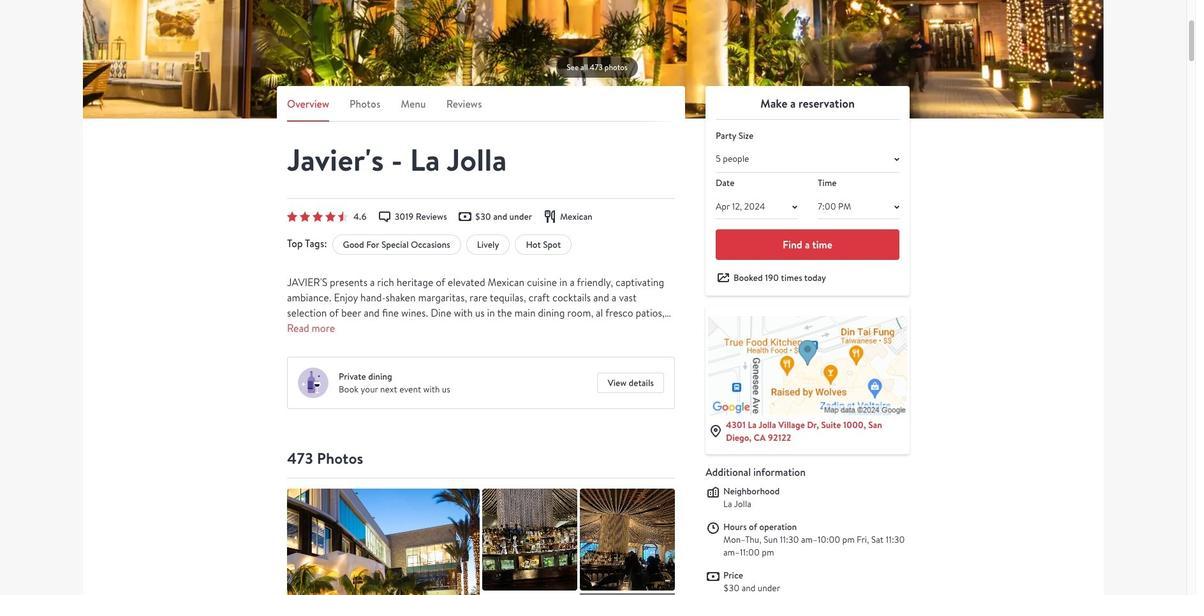 Task type: describe. For each thing, give the bounding box(es) containing it.
4.6 stars image
[[287, 212, 348, 222]]

google map for javier's - la jolla image
[[708, 317, 907, 416]]



Task type: locate. For each thing, give the bounding box(es) containing it.
open image gallery image
[[580, 594, 675, 596]]

javier's - la jolla, san diego, ca image
[[83, 0, 1104, 119], [287, 490, 480, 596], [482, 490, 577, 592], [580, 490, 675, 592]]

private dining image
[[298, 368, 329, 399]]

tab list
[[287, 96, 675, 122]]



Task type: vqa. For each thing, say whether or not it's contained in the screenshot.
rightmost 4.8 STARS image
no



